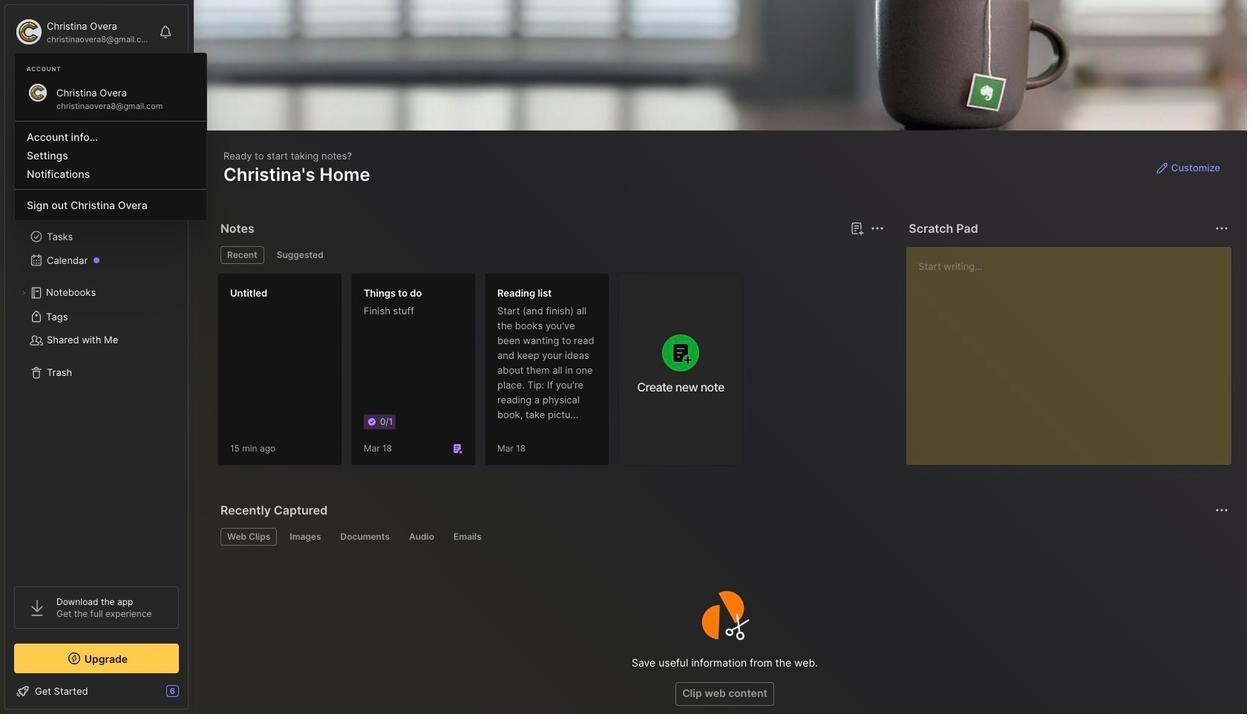 Task type: vqa. For each thing, say whether or not it's contained in the screenshot.
second tab list from the top of the page
yes



Task type: describe. For each thing, give the bounding box(es) containing it.
1 more actions image from the left
[[869, 220, 887, 238]]

more actions image
[[1213, 502, 1231, 520]]

Search text field
[[41, 76, 166, 90]]

expand notebooks image
[[19, 289, 28, 298]]

Account field
[[14, 17, 151, 47]]

tree inside main element
[[5, 145, 188, 574]]

2 more actions image from the left
[[1213, 220, 1231, 238]]

none search field inside main element
[[41, 73, 166, 91]]



Task type: locate. For each thing, give the bounding box(es) containing it.
2 tab list from the top
[[220, 529, 1226, 546]]

main element
[[0, 0, 193, 715]]

More actions field
[[867, 218, 888, 239], [1212, 218, 1232, 239], [1212, 500, 1232, 521]]

tab
[[220, 246, 264, 264], [270, 246, 330, 264], [220, 529, 277, 546], [283, 529, 328, 546], [334, 529, 396, 546], [402, 529, 441, 546], [447, 529, 488, 546]]

0 horizontal spatial more actions image
[[869, 220, 887, 238]]

0 vertical spatial tab list
[[220, 246, 882, 264]]

tree
[[5, 145, 188, 574]]

click to collapse image
[[187, 687, 199, 705]]

more actions image
[[869, 220, 887, 238], [1213, 220, 1231, 238]]

None search field
[[41, 73, 166, 91]]

dropdown list menu
[[15, 115, 206, 215]]

Start writing… text field
[[919, 247, 1231, 454]]

row group
[[218, 273, 752, 475]]

tab list
[[220, 246, 882, 264], [220, 529, 1226, 546]]

1 horizontal spatial more actions image
[[1213, 220, 1231, 238]]

1 tab list from the top
[[220, 246, 882, 264]]

1 vertical spatial tab list
[[220, 529, 1226, 546]]

Help and Learning task checklist field
[[5, 680, 188, 704]]



